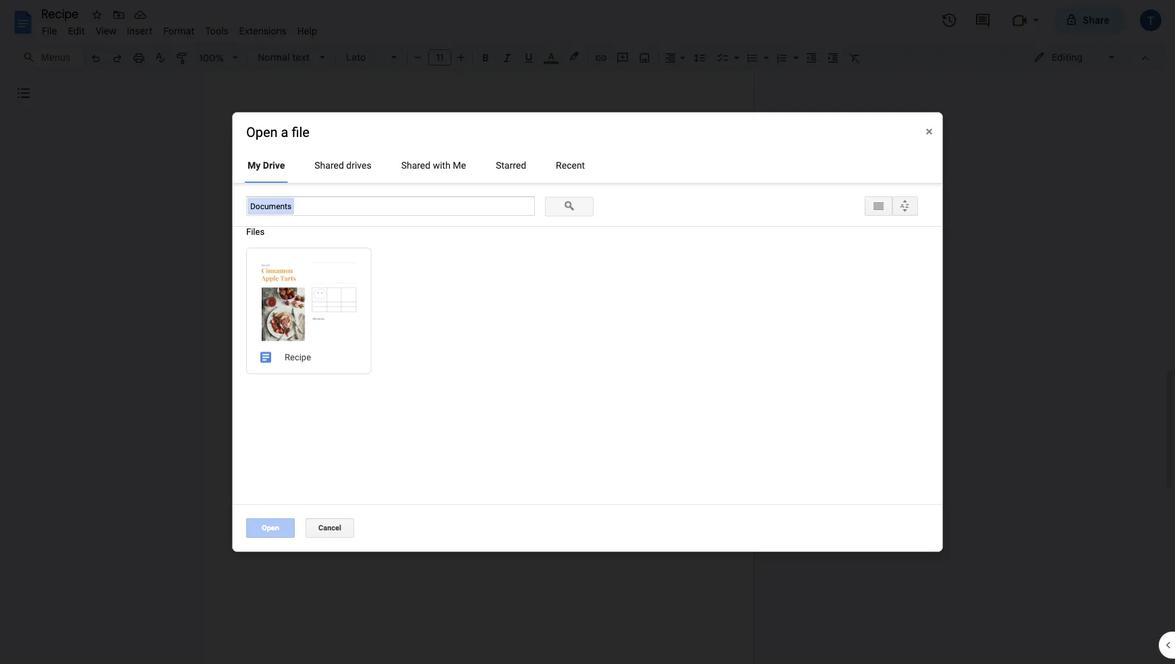 Task type: locate. For each thing, give the bounding box(es) containing it.
compare
[[395, 176, 457, 195]]

select
[[395, 209, 421, 220]]

compare documents
[[395, 176, 537, 195]]

menu bar banner
[[0, 0, 1176, 664]]

Include comments from the selected document checkbox
[[395, 321, 408, 333]]

compare documents heading
[[395, 176, 537, 195]]

comparison
[[439, 209, 489, 220]]

document
[[491, 209, 534, 220]]

share. private to only me. image
[[1066, 14, 1078, 26]]

Menus field
[[17, 48, 84, 67]]

Star checkbox
[[88, 5, 107, 24]]

menu bar
[[36, 18, 323, 40]]



Task type: describe. For each thing, give the bounding box(es) containing it.
main toolbar
[[84, 0, 866, 524]]

menu bar inside the menu bar banner
[[36, 18, 323, 40]]

compare documents dialog
[[378, 159, 756, 406]]

Rename text field
[[36, 5, 86, 22]]

Attribute differences to text field
[[395, 279, 739, 303]]

the
[[423, 209, 436, 220]]

compare documents application
[[0, 0, 1176, 664]]

select the comparison document
[[395, 209, 534, 220]]

documents
[[461, 176, 537, 195]]



Task type: vqa. For each thing, say whether or not it's contained in the screenshot.
the Star option
yes



